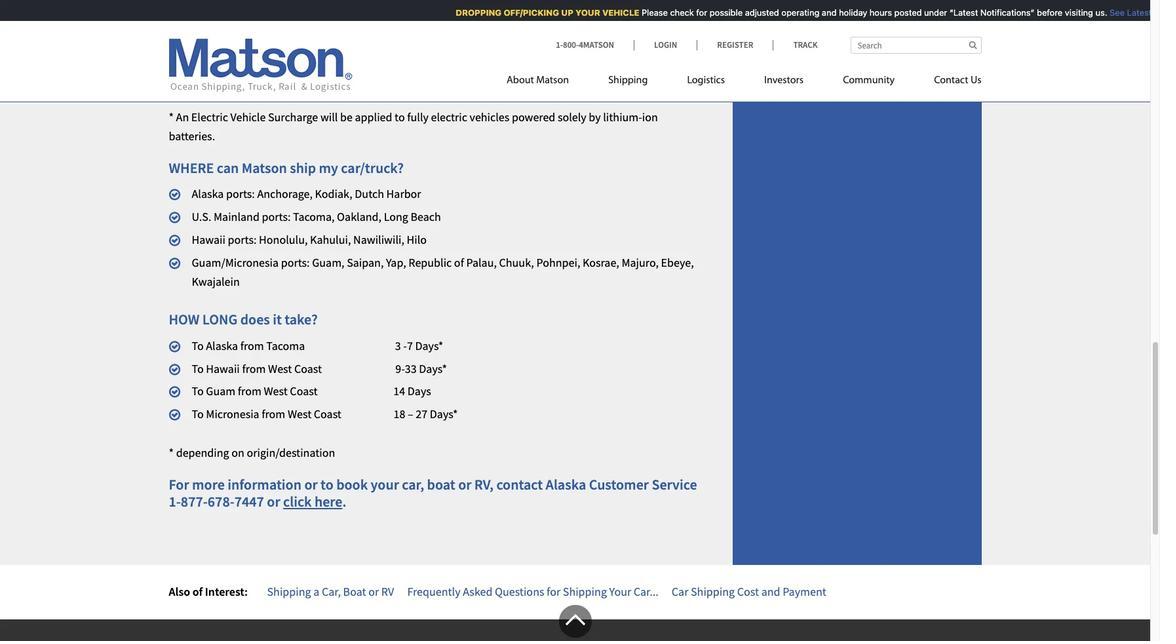 Task type: locate. For each thing, give the bounding box(es) containing it.
fully
[[407, 110, 429, 125]]

to inside for more information or to book your car, boat or rv, contact alaska customer service 1-877-678-7447 or click here .
[[321, 475, 334, 494]]

logistics link
[[668, 69, 745, 96]]

to for to micronesia from west coast                      18 – 27 days*
[[192, 407, 204, 422]]

0 horizontal spatial and
[[762, 585, 781, 600]]

yap,
[[386, 255, 406, 270]]

21'7″l up kodiak to tacoma up to 21'7″l x 6'11″w x 7'h $2,962.55
[[314, 29, 346, 44]]

0 horizontal spatial matson
[[242, 159, 287, 177]]

3 to from the top
[[192, 384, 204, 399]]

21'7″l
[[300, 7, 332, 22], [314, 29, 346, 44], [310, 52, 341, 67]]

dropping
[[451, 7, 497, 18]]

anchorage to tacoma 21'7″l x 6'11″w x 8'h $2,078.29
[[192, 7, 452, 22]]

1 vertical spatial matson
[[242, 159, 287, 177]]

to right "anchorage"
[[247, 7, 257, 22]]

or down origin/destination
[[305, 475, 318, 494]]

6'11″w
[[342, 7, 377, 22], [356, 29, 390, 44], [351, 52, 386, 67]]

micronesia
[[206, 407, 260, 422]]

1 vertical spatial 1-
[[169, 493, 181, 511]]

and left "holiday" in the right of the page
[[817, 7, 832, 18]]

harbor down "anchorage"
[[224, 29, 258, 44]]

1- left more
[[169, 493, 181, 511]]

of left palau, in the left of the page
[[454, 255, 464, 270]]

or
[[305, 475, 318, 494], [459, 475, 472, 494], [267, 493, 280, 511], [369, 585, 379, 600]]

1 horizontal spatial 1-
[[556, 39, 563, 51]]

from for alaska
[[241, 338, 264, 353]]

about matson link
[[507, 69, 589, 96]]

877-
[[181, 493, 208, 511]]

track link
[[774, 39, 818, 51]]

shipping up backtop image
[[563, 585, 607, 600]]

0 vertical spatial 21'7″l
[[300, 7, 332, 22]]

to down anchorage to tacoma 21'7″l x 6'11″w x 8'h $2,078.29
[[261, 29, 271, 44]]

1 horizontal spatial matson
[[537, 75, 569, 86]]

nawiliwili,
[[354, 232, 405, 247]]

contact
[[497, 475, 543, 494]]

frequently asked questions for shipping your car...
[[408, 585, 659, 600]]

us
[[971, 75, 982, 86]]

0 vertical spatial 6'11″w
[[342, 7, 377, 22]]

1 horizontal spatial harbor
[[387, 186, 421, 202]]

dutch up oakland,
[[355, 186, 384, 202]]

to left .
[[321, 475, 334, 494]]

ports: down honolulu,
[[281, 255, 310, 270]]

ports: for alaska
[[226, 186, 255, 202]]

21'7″l up dutch harbor to tacoma 21'7″l x 6'11″w x 7'h $3,825.53
[[300, 7, 332, 22]]

7'h left $2,962.55
[[396, 52, 413, 67]]

hawaii down u.s.
[[192, 232, 226, 247]]

solely
[[558, 110, 587, 125]]

2 to from the top
[[192, 361, 204, 376]]

* an electric vehicle surcharge will be applied to fully electric vehicles powered solely by lithium-ion batteries.
[[169, 110, 658, 144]]

6'11″w down 8'h
[[356, 29, 390, 44]]

1 vertical spatial hawaii
[[206, 361, 240, 376]]

1 vertical spatial west
[[264, 384, 288, 399]]

from
[[241, 338, 264, 353], [242, 361, 266, 376], [238, 384, 262, 399], [262, 407, 286, 422]]

shipping right the car
[[691, 585, 735, 600]]

matson up anchorage,
[[242, 159, 287, 177]]

off/picking
[[499, 7, 555, 18]]

ports: down mainland
[[228, 232, 257, 247]]

for right the check at the top right
[[692, 7, 703, 18]]

hawaii
[[192, 232, 226, 247], [206, 361, 240, 376]]

frequently
[[408, 585, 461, 600]]

days
[[408, 384, 431, 399]]

more
[[192, 475, 225, 494]]

dropping off/picking up your vehicle please check for possible adjusted operating and holiday hours posted under "latest notifications" before visiting us. see latest no
[[451, 7, 1161, 18]]

of right also on the bottom
[[193, 585, 203, 600]]

matson right about
[[537, 75, 569, 86]]

hawaii up the guam
[[206, 361, 240, 376]]

harbor up long
[[387, 186, 421, 202]]

1 to from the top
[[192, 338, 204, 353]]

applied
[[355, 110, 393, 125]]

from for micronesia
[[262, 407, 286, 422]]

about
[[507, 75, 534, 86]]

ion
[[643, 110, 658, 125]]

33
[[405, 361, 417, 376]]

boat
[[343, 585, 366, 600]]

1- down up
[[556, 39, 563, 51]]

ports: up mainland
[[226, 186, 255, 202]]

footer
[[0, 605, 1151, 641]]

community
[[844, 75, 895, 86]]

from for guam
[[238, 384, 262, 399]]

kahului,
[[310, 232, 351, 247]]

to for to hawaii from west coast                               9-33 days*
[[192, 361, 204, 376]]

alaska down long on the left of page
[[206, 338, 238, 353]]

0 vertical spatial and
[[817, 7, 832, 18]]

1 vertical spatial harbor
[[387, 186, 421, 202]]

west
[[268, 361, 292, 376], [264, 384, 288, 399], [288, 407, 312, 422]]

.
[[343, 493, 347, 511]]

or left rv,
[[459, 475, 472, 494]]

0 horizontal spatial 1-
[[169, 493, 181, 511]]

dutch up kodiak
[[192, 29, 221, 44]]

asked
[[463, 585, 493, 600]]

your
[[610, 585, 632, 600]]

before
[[1033, 7, 1058, 18]]

0 vertical spatial days*
[[416, 338, 444, 353]]

0 vertical spatial of
[[454, 255, 464, 270]]

holiday
[[835, 7, 863, 18]]

west left the coast
[[264, 384, 288, 399]]

kwajalein
[[192, 274, 240, 289]]

0 vertical spatial 1-
[[556, 39, 563, 51]]

blue matson logo with ocean, shipping, truck, rail and logistics written beneath it. image
[[169, 39, 353, 92]]

0 vertical spatial matson
[[537, 75, 569, 86]]

to inside '* an electric vehicle surcharge will be applied to fully electric vehicles powered solely by lithium-ion batteries.'
[[395, 110, 405, 125]]

west for hawaii
[[268, 361, 292, 376]]

take?
[[285, 310, 318, 329]]

check
[[666, 7, 689, 18]]

guam
[[206, 384, 236, 399]]

ports:
[[226, 186, 255, 202], [262, 209, 291, 224], [228, 232, 257, 247], [281, 255, 310, 270]]

how
[[169, 310, 200, 329]]

alaska up u.s.
[[192, 186, 224, 202]]

alaska
[[192, 186, 224, 202], [206, 338, 238, 353], [546, 475, 587, 494]]

1 horizontal spatial and
[[817, 7, 832, 18]]

2 vertical spatial west
[[288, 407, 312, 422]]

for more information or to book your car, boat or rv, contact alaska customer service 1-877-678-7447 or click here .
[[169, 475, 698, 511]]

0 vertical spatial alaska
[[192, 186, 224, 202]]

does
[[240, 310, 270, 329]]

tacoma
[[259, 7, 298, 22], [273, 29, 312, 44], [241, 52, 280, 67], [267, 338, 305, 353]]

guam/micronesia
[[192, 255, 279, 270]]

1 vertical spatial 7'h
[[396, 52, 413, 67]]

of inside guam/micronesia ports: guam, saipan, yap, republic of palau, chuuk, pohnpei, kosrae, majuro, ebeye, kwajalein
[[454, 255, 464, 270]]

ports: for hawaii
[[228, 232, 257, 247]]

0 horizontal spatial dutch
[[192, 29, 221, 44]]

also
[[169, 585, 190, 600]]

to for to alaska from tacoma                                      3 -7 days*
[[192, 338, 204, 353]]

harbor
[[224, 29, 258, 44], [387, 186, 421, 202]]

days* right "27"
[[430, 407, 458, 422]]

shipping inside top menu navigation
[[609, 75, 648, 86]]

of
[[454, 255, 464, 270], [193, 585, 203, 600]]

8'h
[[386, 7, 403, 22]]

information
[[228, 475, 302, 494]]

6'11″w left 8'h
[[342, 7, 377, 22]]

to right kodiak
[[229, 52, 239, 67]]

ports: inside guam/micronesia ports: guam, saipan, yap, republic of palau, chuuk, pohnpei, kosrae, majuro, ebeye, kwajalein
[[281, 255, 310, 270]]

how long does it take?
[[169, 310, 318, 329]]

0 horizontal spatial of
[[193, 585, 203, 600]]

-
[[404, 338, 407, 353]]

operating
[[777, 7, 815, 18]]

kodiak to tacoma up to 21'7″l x 6'11″w x 7'h $2,962.55
[[192, 52, 462, 67]]

login link
[[634, 39, 697, 51]]

7'h down 8'h
[[400, 29, 417, 44]]

to left fully
[[395, 110, 405, 125]]

1 vertical spatial for
[[547, 585, 561, 600]]

and right cost
[[762, 585, 781, 600]]

0 horizontal spatial for
[[547, 585, 561, 600]]

or left click
[[267, 493, 280, 511]]

section
[[717, 0, 999, 566]]

investors link
[[745, 69, 824, 96]]

0 vertical spatial harbor
[[224, 29, 258, 44]]

logistics
[[688, 75, 725, 86]]

2 vertical spatial alaska
[[546, 475, 587, 494]]

2 vertical spatial days*
[[430, 407, 458, 422]]

shipping up "lithium-"
[[609, 75, 648, 86]]

honolulu,
[[259, 232, 308, 247]]

days* right 33
[[419, 361, 447, 376]]

0 vertical spatial dutch
[[192, 29, 221, 44]]

0 horizontal spatial harbor
[[224, 29, 258, 44]]

1 vertical spatial of
[[193, 585, 203, 600]]

to
[[247, 7, 257, 22], [261, 29, 271, 44], [229, 52, 239, 67], [298, 52, 308, 67], [395, 110, 405, 125], [321, 475, 334, 494]]

1 horizontal spatial for
[[692, 7, 703, 18]]

matson
[[537, 75, 569, 86], [242, 159, 287, 177]]

1 vertical spatial days*
[[419, 361, 447, 376]]

4 to from the top
[[192, 407, 204, 422]]

None search field
[[851, 37, 982, 54]]

your
[[371, 475, 399, 494]]

days* right 7
[[416, 338, 444, 353]]

1 horizontal spatial dutch
[[355, 186, 384, 202]]

1 horizontal spatial of
[[454, 255, 464, 270]]

0 vertical spatial west
[[268, 361, 292, 376]]

dutch
[[192, 29, 221, 44], [355, 186, 384, 202]]

please
[[637, 7, 663, 18]]

hours
[[865, 7, 888, 18]]

for right questions at the bottom left
[[547, 585, 561, 600]]

west down the coast
[[288, 407, 312, 422]]

under
[[920, 7, 943, 18]]

west up the coast
[[268, 361, 292, 376]]

alaska right contact
[[546, 475, 587, 494]]

Search search field
[[851, 37, 982, 54]]

6'11″w down dutch harbor to tacoma 21'7″l x 6'11″w x 7'h $3,825.53
[[351, 52, 386, 67]]

boat
[[427, 475, 456, 494]]

ports: for guam/micronesia
[[281, 255, 310, 270]]

21'7″l down dutch harbor to tacoma 21'7″l x 6'11″w x 7'h $3,825.53
[[310, 52, 341, 67]]



Task type: describe. For each thing, give the bounding box(es) containing it.
ports: up honolulu,
[[262, 209, 291, 224]]

1-800-4matson link
[[556, 39, 634, 51]]

$3,825.53
[[419, 29, 466, 44]]

ship
[[290, 159, 316, 177]]

see
[[1106, 7, 1121, 18]]

to right the up
[[298, 52, 308, 67]]

alaska inside for more information or to book your car, boat or rv, contact alaska customer service 1-877-678-7447 or click here .
[[546, 475, 587, 494]]

where
[[169, 159, 214, 177]]

it
[[273, 310, 282, 329]]

shipping link
[[589, 69, 668, 96]]

possible
[[705, 7, 738, 18]]

alaska ports: anchorage, kodiak, dutch harbor
[[192, 186, 421, 202]]

contact
[[935, 75, 969, 86]]

west for guam
[[264, 384, 288, 399]]

see latest no link
[[1103, 7, 1161, 18]]

powered
[[512, 110, 556, 125]]

my
[[319, 159, 338, 177]]

1 vertical spatial alaska
[[206, 338, 238, 353]]

click here link
[[283, 493, 343, 511]]

batteries.
[[169, 129, 215, 144]]

search image
[[970, 41, 978, 49]]

long
[[203, 310, 238, 329]]

hilo
[[407, 232, 427, 247]]

shipping a car, boat or rv link
[[267, 585, 394, 600]]

republic
[[409, 255, 452, 270]]

*
[[169, 110, 174, 125]]

kosrae,
[[583, 255, 620, 270]]

a
[[314, 585, 320, 600]]

car
[[672, 585, 689, 600]]

origin/destination
[[247, 445, 335, 460]]

on
[[232, 445, 245, 460]]

top menu navigation
[[507, 69, 982, 96]]

1- inside for more information or to book your car, boat or rv, contact alaska customer service 1-877-678-7447 or click here .
[[169, 493, 181, 511]]

visiting
[[1061, 7, 1089, 18]]

from for hawaii
[[242, 361, 266, 376]]

west for micronesia
[[288, 407, 312, 422]]

pohnpei,
[[537, 255, 581, 270]]

can
[[217, 159, 239, 177]]

beach
[[411, 209, 441, 224]]

kodiak,
[[315, 186, 353, 202]]

1 vertical spatial dutch
[[355, 186, 384, 202]]

click
[[283, 493, 312, 511]]

1 vertical spatial 6'11″w
[[356, 29, 390, 44]]

car shipping cost and payment link
[[672, 585, 827, 600]]

"latest
[[945, 7, 974, 18]]

service
[[652, 475, 698, 494]]

kodiak
[[192, 52, 226, 67]]

1 vertical spatial 21'7″l
[[314, 29, 346, 44]]

shipping left a
[[267, 585, 311, 600]]

0 vertical spatial hawaii
[[192, 232, 226, 247]]

lithium-
[[604, 110, 643, 125]]

customer
[[589, 475, 649, 494]]

rv,
[[475, 475, 494, 494]]

car,
[[322, 585, 341, 600]]

about matson
[[507, 75, 569, 86]]

up
[[282, 52, 295, 67]]

contact us
[[935, 75, 982, 86]]

payment
[[783, 585, 827, 600]]

car,
[[402, 475, 425, 494]]

rv
[[382, 585, 394, 600]]

electric
[[191, 110, 228, 125]]

to for to guam from west coast                                14 days
[[192, 384, 204, 399]]

mainland
[[214, 209, 260, 224]]

678-
[[208, 493, 235, 511]]

1-877-678-7447 link
[[169, 493, 264, 511]]

interest:
[[205, 585, 248, 600]]

800-
[[563, 39, 579, 51]]

up
[[557, 7, 569, 18]]

backtop image
[[559, 605, 592, 638]]

track
[[794, 39, 818, 51]]

where can matson ship my car/truck?
[[169, 159, 404, 177]]

–
[[408, 407, 414, 422]]

login
[[655, 39, 678, 51]]

register
[[718, 39, 754, 51]]

ebeye,
[[662, 255, 694, 270]]

will
[[321, 110, 338, 125]]

guam/micronesia ports: guam, saipan, yap, republic of palau, chuuk, pohnpei, kosrae, majuro, ebeye, kwajalein
[[192, 255, 694, 289]]

electric
[[431, 110, 468, 125]]

to guam from west coast                                14 days
[[192, 384, 431, 399]]

* depending on origin/destination
[[169, 445, 335, 460]]

$2,962.55
[[415, 52, 462, 67]]

to micronesia from west coast                      18 – 27 days*
[[192, 407, 458, 422]]

vehicles
[[470, 110, 510, 125]]

or left rv
[[369, 585, 379, 600]]

u.s.
[[192, 209, 211, 224]]

0 vertical spatial 7'h
[[400, 29, 417, 44]]

for
[[169, 475, 189, 494]]

2 vertical spatial 6'11″w
[[351, 52, 386, 67]]

matson inside about matson link
[[537, 75, 569, 86]]

18
[[394, 407, 406, 422]]

shipping a car, boat or rv
[[267, 585, 394, 600]]

anchorage
[[192, 7, 244, 22]]

here
[[315, 493, 343, 511]]

register link
[[697, 39, 774, 51]]

2 vertical spatial 21'7″l
[[310, 52, 341, 67]]

1 vertical spatial and
[[762, 585, 781, 600]]

0 vertical spatial for
[[692, 7, 703, 18]]

u.s. mainland ports: tacoma, oakland, long beach
[[192, 209, 441, 224]]

notifications"
[[976, 7, 1030, 18]]

hawaii ports: honolulu, kahului, nawiliwili, hilo
[[192, 232, 427, 247]]

dutch harbor to tacoma 21'7″l x 6'11″w x 7'h $3,825.53
[[192, 29, 466, 44]]

adjusted
[[741, 7, 775, 18]]

no
[[1150, 7, 1161, 18]]



Task type: vqa. For each thing, say whether or not it's contained in the screenshot.
Register at top right
yes



